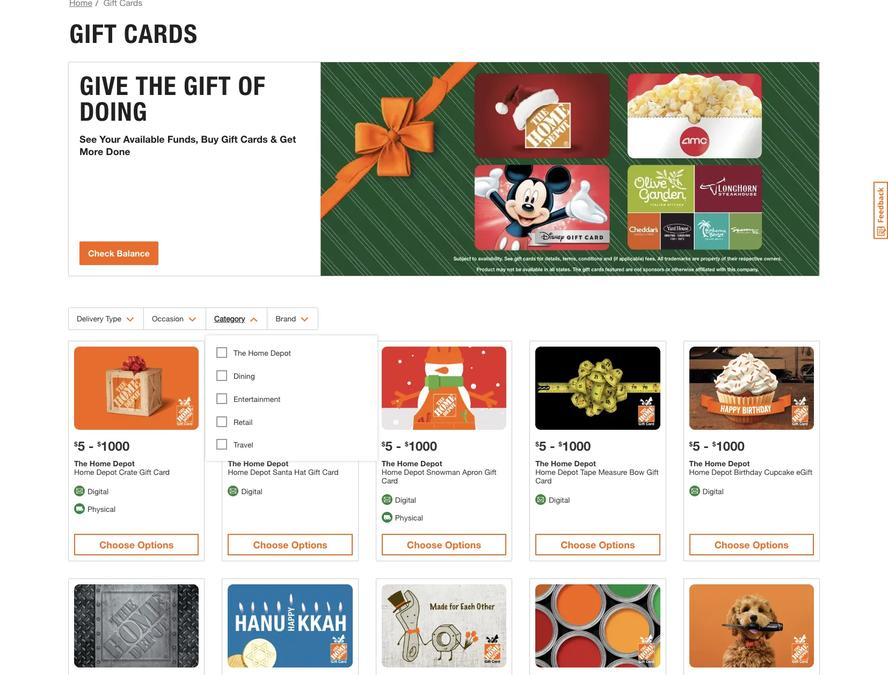 Task type: vqa. For each thing, say whether or not it's contained in the screenshot.
THE RENT GENERATORS (6500 WATTS) 'image'
no



Task type: locate. For each thing, give the bounding box(es) containing it.
-
[[88, 439, 94, 454], [396, 439, 401, 454], [242, 439, 248, 454], [550, 439, 555, 454], [704, 439, 709, 454]]

1000 up the home depot home depot snowman apron gift card
[[409, 439, 437, 454]]

apron
[[463, 468, 483, 477]]

$ 5 - $ 1000 up the home depot home depot birthday cupcake egift
[[690, 439, 745, 454]]

cards up the the
[[124, 18, 198, 49]]

5 $ from the left
[[251, 440, 255, 449]]

digital down the home depot home depot birthday cupcake egift
[[703, 487, 724, 496]]

4 5 from the left
[[539, 439, 547, 454]]

retail
[[234, 418, 253, 427]]

the for the home depot
[[234, 349, 246, 358]]

occasion link
[[144, 308, 206, 330]]

- up the home depot home depot crate gift card
[[88, 439, 94, 454]]

the home depot home depot snowman apron gift card
[[382, 459, 497, 486]]

the
[[136, 70, 177, 102]]

5 choose options button from the left
[[690, 534, 814, 556]]

digital image for home depot birthday cupcake egift
[[690, 486, 700, 497]]

type
[[106, 314, 121, 323]]

- up the home depot home depot snowman apron gift card
[[396, 439, 401, 454]]

open arrow image inside the delivery type link
[[126, 318, 134, 322]]

card inside the home depot home depot crate gift card
[[154, 468, 170, 477]]

gift inside the home depot home depot snowman apron gift card
[[485, 468, 497, 477]]

the
[[234, 349, 246, 358], [74, 459, 88, 468], [382, 459, 395, 468], [228, 459, 241, 468], [536, 459, 549, 468], [690, 459, 703, 468]]

tape
[[581, 468, 597, 477]]

&
[[271, 133, 277, 145]]

occasion
[[152, 314, 184, 323]]

check balance link
[[80, 242, 158, 265]]

the inside the home depot home depot snowman apron gift card
[[382, 459, 395, 468]]

card inside the home depot home depot snowman apron gift card
[[382, 477, 398, 486]]

gift right apron
[[485, 468, 497, 477]]

physical image
[[74, 504, 85, 515], [382, 513, 393, 523]]

2 choose options button from the left
[[228, 534, 353, 556]]

1 choose from the left
[[99, 539, 135, 551]]

1000 up the home depot home depot birthday cupcake egift
[[716, 439, 745, 454]]

2 choose options from the left
[[253, 539, 328, 551]]

1 - from the left
[[88, 439, 94, 454]]

5 5 from the left
[[693, 439, 700, 454]]

card inside the home depot home depot santa hat gift card
[[322, 468, 339, 477]]

choose options button for crate
[[74, 534, 199, 556]]

check balance
[[88, 248, 150, 258]]

digital image for home depot tape measure bow gift card
[[536, 495, 546, 506]]

the inside the home depot home depot tape measure bow gift card
[[536, 459, 549, 468]]

1 $ from the left
[[74, 440, 78, 449]]

open arrow image right occasion
[[189, 318, 197, 322]]

1000 up the home depot home depot crate gift card
[[101, 439, 130, 454]]

delivery
[[77, 314, 104, 323]]

1 1000 from the left
[[101, 439, 130, 454]]

0 vertical spatial cards
[[124, 18, 198, 49]]

1 horizontal spatial physical image
[[382, 513, 393, 523]]

4 choose options button from the left
[[536, 534, 661, 556]]

1 choose options button from the left
[[74, 534, 199, 556]]

5 - from the left
[[704, 439, 709, 454]]

- up the home depot home depot birthday cupcake egift
[[704, 439, 709, 454]]

3 open arrow image from the left
[[301, 318, 309, 322]]

2 horizontal spatial open arrow image
[[301, 318, 309, 322]]

5 choose from the left
[[715, 539, 750, 551]]

give the gift of doing
[[80, 70, 266, 127]]

choose options for snowman
[[407, 539, 481, 551]]

1000 up tape
[[563, 439, 591, 454]]

the for the home depot home depot tape measure bow gift card
[[536, 459, 549, 468]]

1 horizontal spatial cards
[[241, 133, 268, 145]]

4 - from the left
[[550, 439, 555, 454]]

2 $ from the left
[[97, 440, 101, 449]]

- for the home depot home depot tape measure bow gift card
[[550, 439, 555, 454]]

choose
[[99, 539, 135, 551], [253, 539, 289, 551], [407, 539, 443, 551], [561, 539, 596, 551], [715, 539, 750, 551]]

physical image for the home depot home depot snowman apron gift card
[[382, 513, 393, 523]]

delivery type link
[[69, 308, 143, 330]]

1 options from the left
[[138, 539, 174, 551]]

choose options
[[99, 539, 174, 551], [253, 539, 328, 551], [407, 539, 481, 551], [561, 539, 635, 551], [715, 539, 789, 551]]

choose for crate
[[99, 539, 135, 551]]

1 vertical spatial cards
[[241, 133, 268, 145]]

2 choose from the left
[[253, 539, 289, 551]]

choose options button
[[74, 534, 199, 556], [228, 534, 353, 556], [382, 534, 507, 556], [536, 534, 661, 556], [690, 534, 814, 556]]

measure
[[599, 468, 628, 477]]

category link
[[206, 308, 267, 330]]

3 choose options button from the left
[[382, 534, 507, 556]]

4 choose from the left
[[561, 539, 596, 551]]

$ 5 - $ 1000 up the home depot home depot snowman apron gift card
[[382, 439, 437, 454]]

the for the home depot home depot crate gift card
[[74, 459, 88, 468]]

3 options from the left
[[445, 539, 481, 551]]

the inside the home depot home depot santa hat gift card
[[228, 459, 241, 468]]

4 $ 5 - $ 1000 from the left
[[690, 439, 745, 454]]

options for hat
[[291, 539, 328, 551]]

funds,
[[167, 133, 198, 145]]

choose options for santa
[[253, 539, 328, 551]]

3 $ 5 - $ 1000 from the left
[[536, 439, 591, 454]]

card
[[154, 468, 170, 477], [322, 468, 339, 477], [382, 477, 398, 486], [536, 477, 552, 486]]

0 horizontal spatial open arrow image
[[126, 318, 134, 322]]

physical
[[88, 505, 116, 514], [395, 513, 423, 523]]

1 choose options from the left
[[99, 539, 174, 551]]

2 1000 from the left
[[409, 439, 437, 454]]

home depot hanukkah menorah gift card image
[[228, 585, 353, 668]]

open arrow image
[[126, 318, 134, 322], [189, 318, 197, 322], [301, 318, 309, 322]]

gift right bow
[[647, 468, 659, 477]]

3 choose options from the left
[[407, 539, 481, 551]]

5 choose options from the left
[[715, 539, 789, 551]]

2 options from the left
[[291, 539, 328, 551]]

gift
[[69, 18, 117, 49], [184, 70, 231, 102], [221, 133, 238, 145], [139, 468, 151, 477], [485, 468, 497, 477], [308, 468, 320, 477], [647, 468, 659, 477]]

choose options button for birthday
[[690, 534, 814, 556]]

travel
[[234, 441, 253, 450]]

the inside the home depot home depot crate gift card
[[74, 459, 88, 468]]

- down retail
[[242, 439, 248, 454]]

0 horizontal spatial physical image
[[74, 504, 85, 515]]

choose for santa
[[253, 539, 289, 551]]

4 $ from the left
[[405, 440, 409, 449]]

1000
[[101, 439, 130, 454], [409, 439, 437, 454], [563, 439, 591, 454], [716, 439, 745, 454]]

2 5 from the left
[[385, 439, 393, 454]]

8 $ from the left
[[690, 440, 693, 449]]

digital down the home depot home depot crate gift card
[[88, 487, 109, 496]]

buy
[[201, 133, 219, 145]]

the home depot
[[234, 349, 291, 358]]

1000 for tape
[[563, 439, 591, 454]]

$ 5 - $ 1000 for birthday
[[690, 439, 745, 454]]

5 options from the left
[[753, 539, 789, 551]]

santa
[[273, 468, 292, 477]]

gift right buy
[[221, 133, 238, 145]]

see
[[80, 133, 97, 145]]

open arrow image for brand
[[301, 318, 309, 322]]

give
[[80, 70, 129, 102]]

digital down the home depot home depot tape measure bow gift card
[[549, 496, 570, 505]]

choose options button for santa
[[228, 534, 353, 556]]

$
[[74, 440, 78, 449], [97, 440, 101, 449], [382, 440, 385, 449], [405, 440, 409, 449], [251, 440, 255, 449], [536, 440, 539, 449], [559, 440, 563, 449], [690, 440, 693, 449], [713, 440, 716, 449]]

1 horizontal spatial physical
[[395, 513, 423, 523]]

2 - from the left
[[396, 439, 401, 454]]

$ 5 - $ 1000
[[74, 439, 130, 454], [382, 439, 437, 454], [536, 439, 591, 454], [690, 439, 745, 454]]

0 horizontal spatial physical
[[88, 505, 116, 514]]

1 open arrow image from the left
[[126, 318, 134, 322]]

options for apron
[[445, 539, 481, 551]]

choose for snowman
[[407, 539, 443, 551]]

digital
[[88, 487, 109, 496], [241, 487, 262, 496], [703, 487, 724, 496], [395, 496, 416, 505], [549, 496, 570, 505]]

options for measure
[[599, 539, 635, 551]]

1 5 from the left
[[78, 439, 85, 454]]

1 horizontal spatial open arrow image
[[189, 318, 197, 322]]

options
[[138, 539, 174, 551], [291, 539, 328, 551], [445, 539, 481, 551], [599, 539, 635, 551], [753, 539, 789, 551]]

home
[[248, 349, 269, 358], [90, 459, 111, 468], [397, 459, 419, 468], [243, 459, 265, 468], [551, 459, 573, 468], [705, 459, 726, 468], [74, 468, 94, 477], [382, 468, 402, 477], [228, 468, 248, 477], [536, 468, 556, 477], [690, 468, 710, 477]]

digital down the home depot home depot santa hat gift card
[[241, 487, 262, 496]]

gift left of
[[184, 70, 231, 102]]

open arrow image right brand
[[301, 318, 309, 322]]

4 options from the left
[[599, 539, 635, 551]]

cards left the &
[[241, 133, 268, 145]]

home depot crate gift card image
[[74, 347, 199, 430]]

home depot snowman apron gift card image
[[382, 347, 507, 430]]

4 1000 from the left
[[716, 439, 745, 454]]

brand
[[276, 314, 296, 323]]

5 for the home depot home depot tape measure bow gift card
[[539, 439, 547, 454]]

open arrow image inside occasion link
[[189, 318, 197, 322]]

4 choose options from the left
[[561, 539, 635, 551]]

gift right crate
[[139, 468, 151, 477]]

open arrow image
[[250, 318, 258, 322]]

the for the home depot home depot snowman apron gift card
[[382, 459, 395, 468]]

the inside the home depot home depot birthday cupcake egift
[[690, 459, 703, 468]]

3 1000 from the left
[[563, 439, 591, 454]]

depot
[[271, 349, 291, 358], [113, 459, 135, 468], [421, 459, 442, 468], [267, 459, 289, 468], [575, 459, 596, 468], [728, 459, 750, 468], [96, 468, 117, 477], [404, 468, 425, 477], [250, 468, 271, 477], [558, 468, 579, 477], [712, 468, 732, 477]]

delivery type
[[77, 314, 121, 323]]

- up the home depot home depot tape measure bow gift card
[[550, 439, 555, 454]]

cards inside see your available funds, buy gift cards & get more done
[[241, 133, 268, 145]]

2 $ 5 - $ 1000 from the left
[[382, 439, 437, 454]]

feedback link image
[[874, 182, 889, 240]]

open arrow image right type
[[126, 318, 134, 322]]

digital image
[[74, 486, 85, 497], [228, 486, 239, 497], [690, 486, 700, 497], [382, 495, 393, 506], [536, 495, 546, 506]]

5
[[78, 439, 85, 454], [385, 439, 393, 454], [232, 439, 239, 454], [539, 439, 547, 454], [693, 439, 700, 454]]

get
[[280, 133, 296, 145]]

gift right "hat"
[[308, 468, 320, 477]]

5 for the home depot home depot snowman apron gift card
[[385, 439, 393, 454]]

open arrow image for delivery type
[[126, 318, 134, 322]]

$ 5 - $ 1000 up the home depot home depot crate gift card
[[74, 439, 130, 454]]

$ 5 - $ 1000 up tape
[[536, 439, 591, 454]]

2 open arrow image from the left
[[189, 318, 197, 322]]

3 choose from the left
[[407, 539, 443, 551]]

9 $ from the left
[[713, 440, 716, 449]]

doing
[[80, 96, 148, 127]]

digital for the home depot home depot birthday cupcake egift
[[703, 487, 724, 496]]

1 $ 5 - $ 1000 from the left
[[74, 439, 130, 454]]

choose options for tape
[[561, 539, 635, 551]]

cards
[[124, 18, 198, 49], [241, 133, 268, 145]]

open arrow image inside "brand" link
[[301, 318, 309, 322]]



Task type: describe. For each thing, give the bounding box(es) containing it.
bow
[[630, 468, 645, 477]]

5 for the home depot home depot birthday cupcake egift
[[693, 439, 700, 454]]

- for the home depot home depot crate gift card
[[88, 439, 94, 454]]

1000 for crate
[[101, 439, 130, 454]]

options for gift
[[138, 539, 174, 551]]

crate
[[119, 468, 137, 477]]

3 $ from the left
[[382, 440, 385, 449]]

balance
[[117, 248, 150, 258]]

gift inside the home depot home depot crate gift card
[[139, 468, 151, 477]]

digital for the home depot home depot tape measure bow gift card
[[549, 496, 570, 505]]

home depot made for each other sketch gift card image
[[382, 585, 507, 668]]

home depot birthday cupcake egift image
[[690, 347, 814, 430]]

the home depot home depot santa hat gift card
[[228, 459, 339, 477]]

choose for tape
[[561, 539, 596, 551]]

physical for crate
[[88, 505, 116, 514]]

0 horizontal spatial cards
[[124, 18, 198, 49]]

home depot diamond plate logo gift card image
[[74, 585, 199, 668]]

5 for the home depot home depot crate gift card
[[78, 439, 85, 454]]

gift up the give
[[69, 18, 117, 49]]

gift inside see your available funds, buy gift cards & get more done
[[221, 133, 238, 145]]

of
[[238, 70, 266, 102]]

choose options for birthday
[[715, 539, 789, 551]]

birthday
[[734, 468, 763, 477]]

your
[[100, 133, 121, 145]]

$ 5 - $ 1000 for snowman
[[382, 439, 437, 454]]

the for the home depot home depot birthday cupcake egift
[[690, 459, 703, 468]]

available
[[123, 133, 165, 145]]

home depot santa hat gift card image
[[228, 347, 353, 430]]

physical image for the home depot home depot crate gift card
[[74, 504, 85, 515]]

more
[[80, 145, 103, 157]]

choose for birthday
[[715, 539, 750, 551]]

- for the home depot home depot snowman apron gift card
[[396, 439, 401, 454]]

- for the home depot home depot birthday cupcake egift
[[704, 439, 709, 454]]

home depot paint cans gift card image
[[536, 585, 661, 668]]

$ 5 - $ 1000 for tape
[[536, 439, 591, 454]]

$ inside 5 - $
[[251, 440, 255, 449]]

egift
[[797, 468, 813, 477]]

$ 5 - $ 1000 for crate
[[74, 439, 130, 454]]

the home depot home depot birthday cupcake egift
[[690, 459, 813, 477]]

5 - $
[[232, 439, 255, 454]]

7 $ from the left
[[559, 440, 563, 449]]

1000 for birthday
[[716, 439, 745, 454]]

6 $ from the left
[[536, 440, 539, 449]]

the home depot home depot crate gift card
[[74, 459, 170, 477]]

gift inside the home depot home depot tape measure bow gift card
[[647, 468, 659, 477]]

snowman
[[427, 468, 460, 477]]

category
[[214, 314, 245, 323]]

cupcake
[[765, 468, 795, 477]]

the for the home depot home depot santa hat gift card
[[228, 459, 241, 468]]

check
[[88, 248, 114, 258]]

image for give the gift of doing image
[[321, 62, 820, 276]]

options for cupcake
[[753, 539, 789, 551]]

done
[[106, 145, 130, 157]]

digital for the home depot home depot santa hat gift card
[[241, 487, 262, 496]]

open arrow image for occasion
[[189, 318, 197, 322]]

digital image for home depot santa hat gift card
[[228, 486, 239, 497]]

entertainment
[[234, 395, 281, 404]]

gift inside the home depot home depot santa hat gift card
[[308, 468, 320, 477]]

card inside the home depot home depot tape measure bow gift card
[[536, 477, 552, 486]]

3 5 from the left
[[232, 439, 239, 454]]

hat
[[294, 468, 306, 477]]

home depot tape measure bow gift card image
[[536, 347, 661, 430]]

home depot puppy screwdriver gift card image
[[690, 585, 814, 668]]

3 - from the left
[[242, 439, 248, 454]]

gift cards
[[69, 18, 198, 49]]

gift inside give the gift of doing
[[184, 70, 231, 102]]

see your available funds, buy gift cards & get more done
[[80, 133, 296, 157]]

brand link
[[268, 308, 318, 330]]

1000 for snowman
[[409, 439, 437, 454]]

the home depot home depot tape measure bow gift card
[[536, 459, 659, 486]]

choose options for crate
[[99, 539, 174, 551]]

choose options button for snowman
[[382, 534, 507, 556]]

digital down the home depot home depot snowman apron gift card
[[395, 496, 416, 505]]

dining
[[234, 372, 255, 381]]

choose options button for tape
[[536, 534, 661, 556]]

physical for snowman
[[395, 513, 423, 523]]



